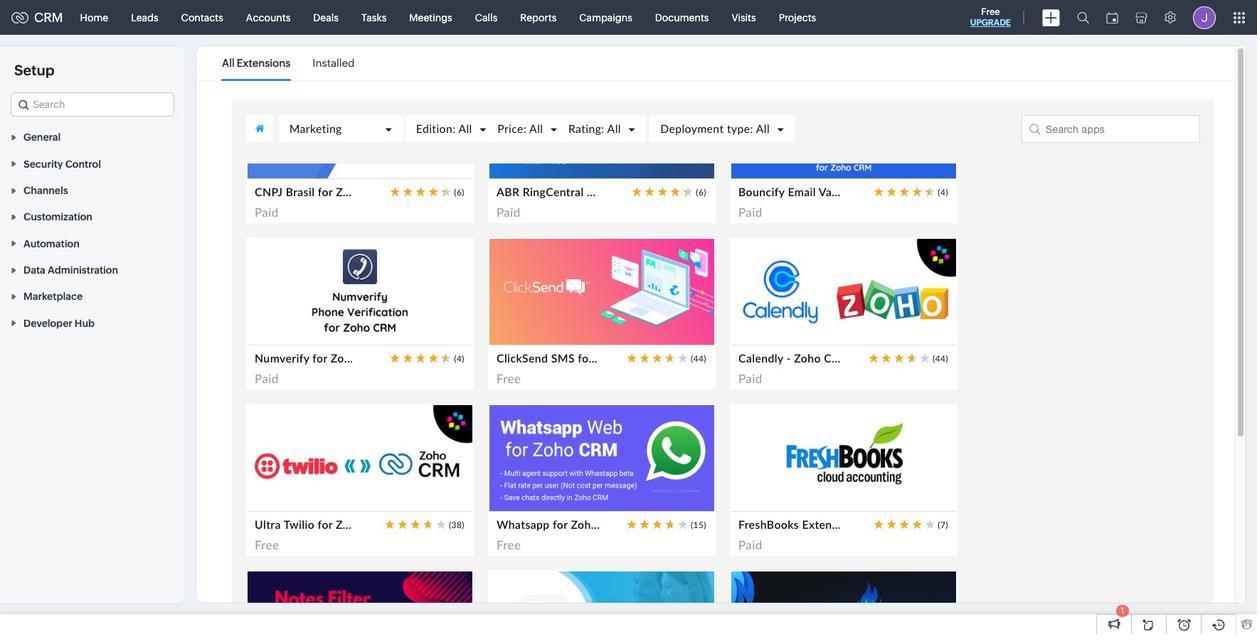 Task type: vqa. For each thing, say whether or not it's contained in the screenshot.
first $ 70,000.00 from right
no



Task type: locate. For each thing, give the bounding box(es) containing it.
free
[[982, 6, 1000, 17]]

calls
[[475, 12, 498, 23]]

tasks link
[[350, 0, 398, 35]]

deals
[[313, 12, 339, 23]]

documents
[[655, 12, 709, 23]]

security control
[[23, 158, 101, 170]]

free upgrade
[[971, 6, 1011, 28]]

create menu element
[[1034, 0, 1069, 35]]

data administration
[[23, 265, 118, 276]]

control
[[65, 158, 101, 170]]

search image
[[1077, 11, 1090, 23]]

projects link
[[768, 0, 828, 35]]

customization button
[[0, 204, 185, 230]]

all
[[222, 57, 235, 69]]

accounts link
[[235, 0, 302, 35]]

contacts link
[[170, 0, 235, 35]]

channels button
[[0, 177, 185, 204]]

hub
[[75, 318, 95, 329]]

None field
[[11, 93, 174, 117]]

installed
[[313, 57, 355, 69]]

security control button
[[0, 150, 185, 177]]

campaigns
[[579, 12, 633, 23]]

visits link
[[721, 0, 768, 35]]

administration
[[48, 265, 118, 276]]

leads link
[[120, 0, 170, 35]]

marketplace
[[23, 291, 83, 303]]

crm
[[34, 10, 63, 25]]

installed link
[[313, 47, 355, 80]]

upgrade
[[971, 18, 1011, 28]]

extensions
[[237, 57, 291, 69]]

meetings
[[409, 12, 452, 23]]

all extensions
[[222, 57, 291, 69]]

profile image
[[1193, 6, 1216, 29]]

data administration button
[[0, 257, 185, 283]]

profile element
[[1185, 0, 1225, 35]]

accounts
[[246, 12, 291, 23]]

security
[[23, 158, 63, 170]]

customization
[[23, 212, 92, 223]]

leads
[[131, 12, 158, 23]]

calendar image
[[1107, 12, 1119, 23]]



Task type: describe. For each thing, give the bounding box(es) containing it.
create menu image
[[1043, 9, 1060, 26]]

developer hub button
[[0, 310, 185, 336]]

setup
[[14, 62, 54, 78]]

channels
[[23, 185, 68, 196]]

developer
[[23, 318, 72, 329]]

reports link
[[509, 0, 568, 35]]

all extensions link
[[222, 47, 291, 80]]

general
[[23, 132, 61, 143]]

search element
[[1069, 0, 1098, 35]]

automation button
[[0, 230, 185, 257]]

documents link
[[644, 0, 721, 35]]

crm link
[[11, 10, 63, 25]]

home
[[80, 12, 108, 23]]

tasks
[[361, 12, 387, 23]]

reports
[[520, 12, 557, 23]]

campaigns link
[[568, 0, 644, 35]]

automation
[[23, 238, 80, 250]]

projects
[[779, 12, 816, 23]]

general button
[[0, 124, 185, 150]]

contacts
[[181, 12, 223, 23]]

meetings link
[[398, 0, 464, 35]]

Search text field
[[11, 93, 174, 116]]

visits
[[732, 12, 756, 23]]

developer hub
[[23, 318, 95, 329]]

marketplace button
[[0, 283, 185, 310]]

calls link
[[464, 0, 509, 35]]

home link
[[69, 0, 120, 35]]

logo image
[[11, 12, 28, 23]]

1
[[1121, 607, 1125, 616]]

data
[[23, 265, 45, 276]]

deals link
[[302, 0, 350, 35]]



